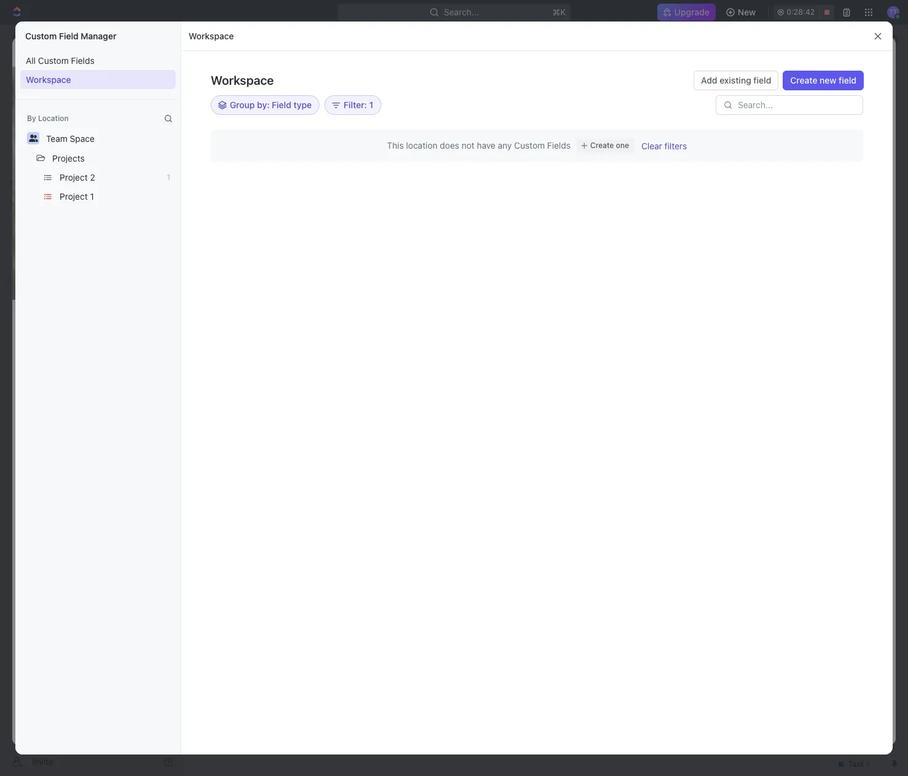 Task type: vqa. For each thing, say whether or not it's contained in the screenshot.
name this chat... field
no



Task type: describe. For each thing, give the bounding box(es) containing it.
status
[[673, 136, 694, 146]]

eloisefrancis23@gmail. com
[[626, 156, 797, 175]]

40 for changed status from
[[813, 136, 823, 146]]

search...
[[444, 7, 479, 17]]

assignees
[[512, 144, 549, 153]]

project inside button
[[60, 191, 88, 202]]

by
[[257, 100, 267, 110]]

project 2 link
[[187, 46, 222, 57]]

group by : field type
[[230, 100, 312, 110]]

items
[[199, 545, 224, 556]]

workspace up 'project 2' link
[[189, 30, 234, 41]]

task
[[838, 79, 857, 89]]

task sidebar content section
[[601, 67, 859, 746]]

team space button
[[41, 129, 100, 148]]

create new field
[[791, 75, 857, 85]]

manager
[[81, 31, 116, 41]]

table link
[[371, 110, 395, 128]]

spaces
[[10, 199, 36, 208]]

custom fields element
[[54, 602, 553, 658]]

from
[[697, 136, 713, 146]]

all
[[26, 55, 36, 66]]

0 horizontal spatial team space link
[[81, 46, 130, 57]]

fields inside button
[[71, 55, 94, 66]]

project 2 inside list
[[60, 172, 95, 183]]

Search... text field
[[738, 100, 856, 110]]

filter: 1
[[344, 100, 374, 110]]

list containing project 2
[[15, 168, 181, 206]]

share button
[[739, 42, 778, 61]]

project 1
[[60, 191, 94, 202]]

40 mins for changed status from
[[813, 136, 841, 146]]

upgrade
[[675, 7, 710, 17]]

calendar link
[[311, 110, 350, 128]]

custom inside button
[[38, 55, 69, 66]]

create one
[[591, 141, 630, 150]]

hide inside dropdown button
[[763, 113, 782, 124]]

team inside button
[[46, 133, 68, 144]]

0:28:42 button
[[774, 5, 835, 20]]

clear
[[642, 140, 663, 151]]

action items
[[167, 545, 224, 556]]

/
[[179, 46, 182, 57]]

changed status from
[[639, 136, 715, 146]]

add for add task
[[820, 79, 836, 89]]

17
[[727, 47, 735, 56]]

com
[[626, 156, 797, 175]]

customize button
[[788, 110, 851, 128]]

home
[[30, 64, 53, 74]]

1 vertical spatial workspace button
[[20, 70, 176, 89]]

user group image
[[13, 241, 22, 248]]

dashboards
[[30, 127, 77, 137]]

user group image
[[195, 36, 203, 42]]

this
[[387, 140, 404, 151]]

hide button
[[633, 141, 660, 156]]

custom field manager
[[25, 31, 116, 41]]

add task
[[820, 79, 857, 89]]

/ project 2
[[179, 46, 222, 57]]

mins for changed status from
[[825, 136, 841, 146]]

project 1 button
[[54, 187, 176, 206]]

added watcher:
[[655, 156, 713, 165]]

add existing field
[[702, 75, 772, 85]]

1 for project 1
[[90, 191, 94, 202]]

mins for added watcher:
[[825, 156, 841, 165]]

table
[[373, 113, 395, 124]]

create for create one
[[591, 141, 614, 150]]

space inside button
[[70, 133, 95, 144]]

new
[[820, 75, 837, 85]]

dashboards link
[[5, 122, 178, 142]]

location
[[38, 114, 69, 123]]

new button
[[721, 2, 764, 22]]

0 vertical spatial custom
[[25, 31, 57, 41]]

0 vertical spatial team
[[207, 34, 228, 44]]

added
[[657, 156, 679, 165]]

eloisefrancis23@gmail.
[[713, 156, 797, 165]]

clear filters button
[[642, 140, 687, 151]]

calendar
[[314, 113, 350, 124]]

project up 'project 1'
[[60, 172, 88, 183]]

all custom fields button
[[20, 51, 176, 70]]

list containing all custom fields
[[15, 51, 181, 89]]

home link
[[5, 60, 178, 79]]

action
[[167, 545, 196, 556]]

customize
[[804, 113, 847, 124]]

task sidebar navigation tab list
[[864, 74, 892, 146]]

0 vertical spatial space
[[230, 34, 255, 44]]

1 horizontal spatial field
[[272, 100, 292, 110]]

create one button
[[576, 138, 635, 153]]

action items button
[[162, 539, 229, 562]]

project down user group icon
[[187, 46, 215, 57]]

workspace up group
[[211, 73, 274, 87]]

1 vertical spatial space
[[105, 46, 130, 57]]

list link
[[274, 110, 291, 128]]

have
[[477, 140, 496, 151]]

new
[[738, 7, 756, 17]]

this location does not have any custom fields
[[387, 140, 571, 151]]

invite
[[32, 757, 53, 767]]



Task type: locate. For each thing, give the bounding box(es) containing it.
1 horizontal spatial space
[[105, 46, 130, 57]]

1 vertical spatial 1
[[167, 173, 170, 182]]

tree
[[5, 214, 178, 380]]

0 horizontal spatial 2
[[90, 172, 95, 183]]

1 mins from the top
[[825, 136, 841, 146]]

add task button
[[813, 74, 864, 94]]

1 horizontal spatial workspace button
[[186, 29, 237, 43]]

0 horizontal spatial workspace button
[[20, 70, 176, 89]]

space
[[230, 34, 255, 44], [105, 46, 130, 57], [70, 133, 95, 144]]

2 vertical spatial team space
[[46, 133, 95, 144]]

field inside "button"
[[754, 75, 772, 85]]

0 horizontal spatial fields
[[71, 55, 94, 66]]

by location
[[27, 114, 69, 123]]

team space link down the manager
[[81, 46, 130, 57]]

0 vertical spatial field
[[59, 31, 79, 41]]

1 vertical spatial hide
[[638, 144, 655, 153]]

custom right the all
[[38, 55, 69, 66]]

0 horizontal spatial to
[[724, 136, 733, 146]]

custom
[[25, 31, 57, 41], [38, 55, 69, 66], [515, 140, 545, 151]]

team space up projects button on the top
[[46, 133, 95, 144]]

field right new
[[839, 75, 857, 85]]

list down the manager
[[15, 51, 181, 89]]

1 down projects button on the top
[[90, 191, 94, 202]]

field
[[754, 75, 772, 85], [839, 75, 857, 85]]

0:28:42
[[787, 7, 815, 17]]

on
[[700, 47, 709, 56]]

all custom fields
[[26, 55, 94, 66]]

team space down the manager
[[81, 46, 130, 57]]

Search tasks... text field
[[756, 140, 879, 158]]

create left new
[[791, 75, 818, 85]]

favorites button
[[5, 176, 47, 191]]

changed
[[641, 136, 671, 146]]

1 vertical spatial 2
[[272, 73, 283, 93]]

does
[[440, 140, 460, 151]]

0 vertical spatial 2
[[217, 46, 222, 57]]

filter:
[[344, 100, 367, 110]]

to
[[724, 136, 733, 146], [743, 136, 751, 146]]

created
[[671, 47, 698, 56]]

custom right the any
[[515, 140, 545, 151]]

1 horizontal spatial add
[[820, 79, 836, 89]]

1 horizontal spatial project 2
[[213, 73, 286, 93]]

1 vertical spatial project 2
[[60, 172, 95, 183]]

0 horizontal spatial team
[[46, 133, 68, 144]]

0 horizontal spatial add
[[702, 75, 718, 85]]

add for add existing field
[[702, 75, 718, 85]]

list
[[15, 51, 181, 89], [15, 168, 181, 206]]

1 horizontal spatial field
[[839, 75, 857, 85]]

search
[[714, 113, 742, 124]]

1 vertical spatial custom
[[38, 55, 69, 66]]

create new field button
[[784, 71, 864, 90]]

0 vertical spatial team space
[[207, 34, 255, 44]]

2 40 mins from the top
[[813, 156, 841, 165]]

create for create new field
[[791, 75, 818, 85]]

tree inside sidebar navigation
[[5, 214, 178, 380]]

not
[[462, 140, 475, 151]]

0 horizontal spatial space
[[70, 133, 95, 144]]

⌘k
[[553, 7, 566, 17]]

created on nov 17
[[671, 47, 735, 56]]

team up 'project 2' link
[[207, 34, 228, 44]]

hide down search... text box
[[763, 113, 782, 124]]

workspace button up 'project 2' link
[[186, 29, 237, 43]]

search button
[[698, 110, 746, 128]]

favorites
[[10, 178, 42, 188]]

project 2
[[213, 73, 286, 93], [60, 172, 95, 183]]

create
[[791, 75, 818, 85], [591, 141, 614, 150]]

team space, , element
[[64, 45, 76, 58]]

2 mins from the top
[[825, 156, 841, 165]]

2 horizontal spatial 2
[[272, 73, 283, 93]]

field
[[59, 31, 79, 41], [272, 100, 292, 110]]

list
[[276, 113, 291, 124]]

0 vertical spatial fields
[[71, 55, 94, 66]]

2 list from the top
[[15, 168, 181, 206]]

inbox link
[[5, 81, 178, 100]]

1 horizontal spatial team
[[81, 46, 103, 57]]

share
[[747, 46, 770, 57]]

to do
[[741, 136, 763, 146]]

0 horizontal spatial project 2
[[60, 172, 95, 183]]

2 horizontal spatial 1
[[369, 100, 374, 110]]

0 vertical spatial 40
[[813, 136, 823, 146]]

to for to do
[[743, 136, 751, 146]]

project 2 up 'project 1'
[[60, 172, 95, 183]]

1 horizontal spatial to
[[743, 136, 751, 146]]

field inside button
[[839, 75, 857, 85]]

workspace button
[[186, 29, 237, 43], [20, 70, 176, 89]]

1 vertical spatial 40 mins
[[813, 156, 841, 165]]

watcher:
[[681, 156, 711, 165]]

1 list from the top
[[15, 51, 181, 89]]

1 inside dropdown button
[[369, 100, 374, 110]]

1 to from the left
[[724, 136, 733, 146]]

1
[[369, 100, 374, 110], [167, 173, 170, 182], [90, 191, 94, 202]]

team down the location in the top left of the page
[[46, 133, 68, 144]]

2 vertical spatial team
[[46, 133, 68, 144]]

1 field from the left
[[754, 75, 772, 85]]

hide
[[763, 113, 782, 124], [638, 144, 655, 153]]

board
[[229, 113, 253, 124]]

2 to from the left
[[743, 136, 751, 146]]

fields down custom field manager
[[71, 55, 94, 66]]

0 vertical spatial mins
[[825, 136, 841, 146]]

2 vertical spatial space
[[70, 133, 95, 144]]

team space inside button
[[46, 133, 95, 144]]

type
[[294, 100, 312, 110]]

to down search
[[724, 136, 733, 146]]

1 right filter:
[[369, 100, 374, 110]]

create left one
[[591, 141, 614, 150]]

1 horizontal spatial create
[[791, 75, 818, 85]]

projects button
[[47, 148, 90, 168]]

1 vertical spatial 40
[[813, 156, 823, 165]]

1 vertical spatial mins
[[825, 156, 841, 165]]

1 vertical spatial fields
[[548, 140, 571, 151]]

1 for filter: 1
[[369, 100, 374, 110]]

0 horizontal spatial field
[[59, 31, 79, 41]]

to left do
[[743, 136, 751, 146]]

workspace down "all custom fields"
[[26, 74, 71, 85]]

fields
[[71, 55, 94, 66], [548, 140, 571, 151]]

1 40 mins from the top
[[813, 136, 841, 146]]

team
[[207, 34, 228, 44], [81, 46, 103, 57], [46, 133, 68, 144]]

workspace button up docs link
[[20, 70, 176, 89]]

2 vertical spatial 1
[[90, 191, 94, 202]]

custom up the all
[[25, 31, 57, 41]]

40 for added watcher:
[[813, 156, 823, 165]]

field up team space, , element on the left top of the page
[[59, 31, 79, 41]]

add inside "button"
[[702, 75, 718, 85]]

40 mins for added watcher:
[[813, 156, 841, 165]]

clear filters
[[642, 140, 687, 151]]

0 horizontal spatial 1
[[90, 191, 94, 202]]

nov
[[711, 47, 725, 56]]

create inside create new field button
[[791, 75, 818, 85]]

workspace inside list
[[26, 74, 71, 85]]

field for create new field
[[839, 75, 857, 85]]

1 horizontal spatial 1
[[167, 173, 170, 182]]

filters
[[665, 140, 687, 151]]

sidebar navigation
[[0, 25, 184, 777]]

by
[[27, 114, 36, 123]]

inbox
[[30, 85, 51, 95]]

project up group
[[213, 73, 269, 93]]

0 vertical spatial create
[[791, 75, 818, 85]]

field for add existing field
[[754, 75, 772, 85]]

docs link
[[5, 101, 178, 121]]

team down the manager
[[81, 46, 103, 57]]

2 horizontal spatial space
[[230, 34, 255, 44]]

space up projects button on the top
[[70, 133, 95, 144]]

1 vertical spatial team space
[[81, 46, 130, 57]]

field right existing
[[754, 75, 772, 85]]

Edit task name text field
[[54, 361, 553, 385]]

project down projects
[[60, 191, 88, 202]]

0 horizontal spatial hide
[[638, 144, 655, 153]]

project
[[187, 46, 215, 57], [213, 73, 269, 93], [60, 172, 88, 183], [60, 191, 88, 202]]

1 horizontal spatial 2
[[217, 46, 222, 57]]

2 right /
[[217, 46, 222, 57]]

0 vertical spatial workspace button
[[186, 29, 237, 43]]

one
[[616, 141, 630, 150]]

any
[[498, 140, 512, 151]]

do
[[753, 136, 763, 146]]

1 vertical spatial team
[[81, 46, 103, 57]]

location
[[406, 140, 438, 151]]

add inside button
[[820, 79, 836, 89]]

2 up 'project 1'
[[90, 172, 95, 183]]

1 vertical spatial create
[[591, 141, 614, 150]]

0 horizontal spatial create
[[591, 141, 614, 150]]

0 horizontal spatial field
[[754, 75, 772, 85]]

hide inside button
[[638, 144, 655, 153]]

list down projects
[[15, 168, 181, 206]]

1 inside button
[[90, 191, 94, 202]]

add existing field button
[[694, 71, 779, 90]]

filter: 1 button
[[325, 95, 382, 115]]

:
[[267, 100, 270, 110]]

docs
[[30, 106, 50, 116]]

2 40 from the top
[[813, 156, 823, 165]]

add
[[702, 75, 718, 85], [820, 79, 836, 89]]

space right user group icon
[[230, 34, 255, 44]]

2 horizontal spatial team
[[207, 34, 228, 44]]

assignees button
[[497, 141, 554, 156]]

projects
[[52, 153, 85, 164]]

1 vertical spatial list
[[15, 168, 181, 206]]

1 horizontal spatial team space link
[[191, 32, 258, 47]]

space down the manager
[[105, 46, 130, 57]]

to for to
[[724, 136, 733, 146]]

project 2 up group
[[213, 73, 286, 93]]

upgrade link
[[658, 4, 716, 21]]

team space link
[[191, 32, 258, 47], [81, 46, 130, 57]]

1 horizontal spatial fields
[[548, 140, 571, 151]]

2 vertical spatial custom
[[515, 140, 545, 151]]

team space link right /
[[191, 32, 258, 47]]

1 up project 1 button
[[167, 173, 170, 182]]

2 up group by : field type
[[272, 73, 283, 93]]

0 vertical spatial project 2
[[213, 73, 286, 93]]

fields left create one button
[[548, 140, 571, 151]]

you
[[626, 136, 639, 146]]

board link
[[227, 110, 253, 128]]

0 vertical spatial 40 mins
[[813, 136, 841, 146]]

existing
[[720, 75, 752, 85]]

2 field from the left
[[839, 75, 857, 85]]

workspace
[[189, 30, 234, 41], [211, 73, 274, 87], [26, 74, 71, 85]]

0 vertical spatial hide
[[763, 113, 782, 124]]

group
[[230, 100, 255, 110]]

0 vertical spatial 1
[[369, 100, 374, 110]]

field right :
[[272, 100, 292, 110]]

hide up clickbot
[[638, 144, 655, 153]]

0 vertical spatial list
[[15, 51, 181, 89]]

create inside create one button
[[591, 141, 614, 150]]

1 40 from the top
[[813, 136, 823, 146]]

team space up 'project 2' link
[[207, 34, 255, 44]]

2 vertical spatial 2
[[90, 172, 95, 183]]

1 horizontal spatial hide
[[763, 113, 782, 124]]

1 vertical spatial field
[[272, 100, 292, 110]]



